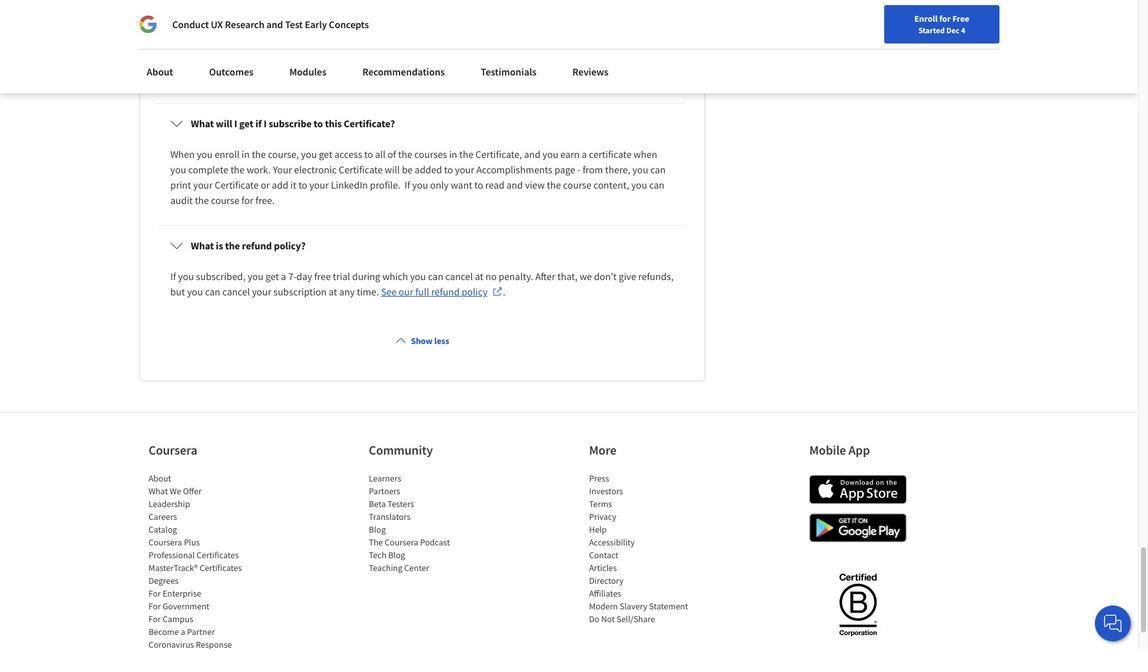 Task type: describe. For each thing, give the bounding box(es) containing it.
what inside about what we offer leadership careers catalog coursera plus professional certificates mastertrack® certificates degrees for enterprise for government for campus become a partner
[[149, 486, 168, 498]]

to left the read
[[474, 179, 483, 192]]

certificate.
[[420, 0, 466, 9]]

concepts
[[329, 18, 369, 31]]

and down highly
[[505, 11, 522, 24]]

early
[[305, 18, 327, 31]]

the down enroll
[[230, 163, 245, 176]]

test
[[285, 18, 303, 31]]

about for about
[[147, 65, 173, 78]]

when
[[170, 148, 195, 161]]

this is the fourth of seven courses in the google ux design certificate. we highly recommend completing the seven courses in this certificate program in the order presented, because the content and applications in each course build on information presented and practiced in earlier courses.
[[170, 0, 666, 39]]

a inside about what we offer leadership careers catalog coursera plus professional certificates mastertrack® certificates degrees for enterprise for government for campus become a partner
[[181, 627, 185, 639]]

modern slavery statement link
[[589, 601, 688, 613]]

trial
[[333, 270, 350, 283]]

work.
[[247, 163, 271, 176]]

your down complete
[[193, 179, 213, 192]]

1 seven from the left
[[255, 0, 279, 9]]

if inside the if you subscribed, you get a 7-day free trial during which you can cancel at no penalty. after that, we don't give refunds, but you can cancel your subscription at any time.
[[170, 270, 176, 283]]

government
[[163, 601, 209, 613]]

earlier
[[352, 26, 380, 39]]

terms link
[[589, 499, 612, 511]]

sell/share
[[617, 614, 655, 626]]

access
[[334, 148, 362, 161]]

of inside "when you enroll in the course, you get access to all of the courses in the certificate, and you earn a certificate when you complete the work. your electronic certificate will be added to your accomplishments page - from there, you can print your certificate or add it to your linkedin profile.  if you only want to read and view the course content, you can audit the course for free."
[[388, 148, 396, 161]]

you right content,
[[631, 179, 647, 192]]

that,
[[557, 270, 578, 283]]

for campus link
[[149, 614, 193, 626]]

tech blog link
[[369, 550, 405, 562]]

our
[[399, 286, 413, 299]]

english button
[[870, 0, 947, 42]]

each
[[588, 11, 609, 24]]

dec
[[946, 25, 959, 35]]

1 horizontal spatial cancel
[[445, 270, 473, 283]]

contact link
[[589, 550, 618, 562]]

and up accomplishments
[[524, 148, 540, 161]]

electronic
[[294, 163, 337, 176]]

about link for what we offer
[[149, 473, 171, 485]]

the down page
[[547, 179, 561, 192]]

google image
[[139, 15, 157, 33]]

show less
[[411, 336, 449, 347]]

subscribed,
[[196, 270, 246, 283]]

because
[[416, 11, 452, 24]]

articles
[[589, 563, 617, 575]]

accomplishments
[[476, 163, 552, 176]]

you up "electronic"
[[301, 148, 317, 161]]

what is the refund policy?
[[191, 240, 306, 252]]

penalty.
[[499, 270, 533, 283]]

to right "it"
[[298, 179, 307, 192]]

you down when
[[632, 163, 648, 176]]

coursera for about what we offer leadership careers catalog coursera plus professional certificates mastertrack® certificates degrees for enterprise for government for campus become a partner
[[149, 537, 182, 549]]

from
[[583, 163, 603, 176]]

directory link
[[589, 576, 624, 587]]

blog link
[[369, 525, 386, 536]]

what will i get if i subscribe to this certificate? button
[[160, 106, 685, 142]]

do not sell/share link
[[589, 614, 655, 626]]

about link for outcomes
[[139, 58, 181, 86]]

completing
[[566, 0, 614, 9]]

enroll for free started dec 4
[[914, 13, 969, 35]]

outcomes link
[[201, 58, 261, 86]]

list for more
[[589, 473, 698, 626]]

less
[[434, 336, 449, 347]]

only
[[430, 179, 449, 192]]

recommend
[[512, 0, 564, 9]]

you down what is the refund policy?
[[248, 270, 263, 283]]

any
[[339, 286, 355, 299]]

and down program
[[282, 26, 298, 39]]

show less button
[[390, 330, 454, 353]]

for inside enroll for free started dec 4
[[939, 13, 951, 24]]

opens in a new tab image
[[493, 287, 503, 297]]

degrees link
[[149, 576, 179, 587]]

what for what will i get if i subscribe to this certificate?
[[191, 117, 214, 130]]

press investors terms privacy help accessibility contact articles directory affiliates modern slavery statement do not sell/share
[[589, 473, 688, 626]]

content
[[470, 11, 503, 24]]

accessibility link
[[589, 537, 635, 549]]

a inside "when you enroll in the course, you get access to all of the courses in the certificate, and you earn a certificate when you complete the work. your electronic certificate will be added to your accomplishments page - from there, you can print your certificate or add it to your linkedin profile.  if you only want to read and view the course content, you can audit the course for free."
[[582, 148, 587, 161]]

enterprise
[[163, 589, 201, 600]]

investors link
[[589, 486, 623, 498]]

don't
[[594, 270, 617, 283]]

help
[[589, 525, 607, 536]]

give
[[619, 270, 636, 283]]

reviews
[[572, 65, 609, 78]]

to left all on the top of page
[[364, 148, 373, 161]]

coursera up what we offer "link"
[[149, 443, 197, 459]]

the down certificate. at the top left of the page
[[454, 11, 468, 24]]

the
[[369, 537, 383, 549]]

what is the refund policy? button
[[160, 228, 685, 264]]

started
[[918, 25, 945, 35]]

1 vertical spatial certificates
[[200, 563, 242, 575]]

enroll
[[914, 13, 938, 24]]

profile.
[[370, 179, 400, 192]]

the right audit in the left of the page
[[195, 194, 209, 207]]

1 horizontal spatial courses
[[281, 0, 314, 9]]

do
[[589, 614, 599, 626]]

about what we offer leadership careers catalog coursera plus professional certificates mastertrack® certificates degrees for enterprise for government for campus become a partner
[[149, 473, 242, 639]]

1 vertical spatial ux
[[211, 18, 223, 31]]

to up only
[[444, 163, 453, 176]]

0 vertical spatial certificates
[[197, 550, 239, 562]]

enroll
[[215, 148, 240, 161]]

information
[[184, 26, 234, 39]]

-
[[577, 163, 581, 176]]

chat with us image
[[1103, 614, 1123, 635]]

tech
[[369, 550, 386, 562]]

a inside the if you subscribed, you get a 7-day free trial during which you can cancel at no penalty. after that, we don't give refunds, but you can cancel your subscription at any time.
[[281, 270, 286, 283]]

list for community
[[369, 473, 478, 575]]

learners
[[369, 473, 401, 485]]

will inside dropdown button
[[216, 117, 232, 130]]

press link
[[589, 473, 609, 485]]

1 for from the top
[[149, 589, 161, 600]]

0 horizontal spatial blog
[[369, 525, 386, 536]]

contact
[[589, 550, 618, 562]]

for inside "when you enroll in the course, you get access to all of the courses in the certificate, and you earn a certificate when you complete the work. your electronic certificate will be added to your accomplishments page - from there, you can print your certificate or add it to your linkedin profile.  if you only want to read and view the course content, you can audit the course for free."
[[241, 194, 253, 207]]

outcomes
[[209, 65, 253, 78]]

mobile
[[809, 443, 846, 459]]

what for what is the refund policy?
[[191, 240, 214, 252]]

be
[[402, 163, 413, 176]]

professional
[[149, 550, 195, 562]]

highly
[[483, 0, 510, 9]]

you up "but"
[[178, 270, 194, 283]]

you left earn
[[543, 148, 558, 161]]

statement
[[649, 601, 688, 613]]

affiliates
[[589, 589, 621, 600]]

when you enroll in the course, you get access to all of the courses in the certificate, and you earn a certificate when you complete the work. your electronic certificate will be added to your accomplishments page - from there, you can print your certificate or add it to your linkedin profile.  if you only want to read and view the course content, you can audit the course for free.
[[170, 148, 668, 207]]

help link
[[589, 525, 607, 536]]

2 i from the left
[[264, 117, 267, 130]]

want
[[451, 179, 472, 192]]

certificate inside "when you enroll in the course, you get access to all of the courses in the certificate, and you earn a certificate when you complete the work. your electronic certificate will be added to your accomplishments page - from there, you can print your certificate or add it to your linkedin profile.  if you only want to read and view the course content, you can audit the course for free."
[[589, 148, 632, 161]]

1 vertical spatial at
[[329, 286, 337, 299]]

course inside this is the fourth of seven courses in the google ux design certificate. we highly recommend completing the seven courses in this certificate program in the order presented, because the content and applications in each course build on information presented and practiced in earlier courses.
[[611, 11, 639, 24]]



Task type: locate. For each thing, give the bounding box(es) containing it.
0 vertical spatial get
[[239, 117, 253, 130]]

modules link
[[282, 58, 334, 86]]

the right completing at the top
[[616, 0, 630, 9]]

2 vertical spatial get
[[265, 270, 279, 283]]

2 vertical spatial for
[[149, 614, 161, 626]]

0 vertical spatial certificate
[[339, 163, 383, 176]]

0 vertical spatial a
[[582, 148, 587, 161]]

read
[[485, 179, 504, 192]]

you up complete
[[197, 148, 213, 161]]

the up subscribed,
[[225, 240, 240, 252]]

1 horizontal spatial is
[[216, 240, 223, 252]]

not
[[601, 614, 615, 626]]

you right "but"
[[187, 286, 203, 299]]

None search field
[[183, 8, 490, 34]]

which
[[382, 270, 408, 283]]

coursera down catalog
[[149, 537, 182, 549]]

download on the app store image
[[809, 476, 907, 505]]

0 horizontal spatial certificate
[[233, 11, 276, 24]]

4
[[961, 25, 965, 35]]

cancel up policy
[[445, 270, 473, 283]]

this down fourth
[[215, 11, 231, 24]]

testimonials link
[[473, 58, 544, 86]]

catalog link
[[149, 525, 177, 536]]

courses up added
[[414, 148, 447, 161]]

directory
[[589, 576, 624, 587]]

at left no
[[475, 270, 483, 283]]

about up what we offer "link"
[[149, 473, 171, 485]]

0 vertical spatial about
[[147, 65, 173, 78]]

this inside dropdown button
[[325, 117, 342, 130]]

in up early
[[316, 0, 324, 9]]

0 vertical spatial if
[[404, 179, 410, 192]]

about for about what we offer leadership careers catalog coursera plus professional certificates mastertrack® certificates degrees for enterprise for government for campus become a partner
[[149, 473, 171, 485]]

see our full refund policy link
[[381, 285, 503, 300]]

we up leadership
[[170, 486, 181, 498]]

get left the if at the left of the page
[[239, 117, 253, 130]]

0 horizontal spatial list
[[149, 473, 257, 650]]

the up practiced
[[327, 11, 341, 24]]

testimonials
[[481, 65, 537, 78]]

certificate down work.
[[215, 179, 259, 192]]

courses up program
[[281, 0, 314, 9]]

refund for policy
[[431, 286, 460, 299]]

certificate,
[[475, 148, 522, 161]]

1 horizontal spatial a
[[281, 270, 286, 283]]

for up dec
[[939, 13, 951, 24]]

page
[[554, 163, 575, 176]]

recommendations link
[[355, 58, 453, 86]]

0 horizontal spatial we
[[170, 486, 181, 498]]

list
[[149, 473, 257, 650], [369, 473, 478, 575], [589, 473, 698, 626]]

0 horizontal spatial i
[[234, 117, 237, 130]]

1 horizontal spatial will
[[385, 163, 400, 176]]

for enterprise link
[[149, 589, 201, 600]]

list containing about
[[149, 473, 257, 650]]

0 horizontal spatial refund
[[242, 240, 272, 252]]

2 horizontal spatial get
[[319, 148, 332, 161]]

mastertrack®
[[149, 563, 198, 575]]

see our full refund policy
[[381, 286, 488, 299]]

0 horizontal spatial course
[[211, 194, 239, 207]]

a down campus
[[181, 627, 185, 639]]

1 horizontal spatial blog
[[388, 550, 405, 562]]

your
[[273, 163, 292, 176]]

print
[[170, 179, 191, 192]]

your inside the if you subscribed, you get a 7-day free trial during which you can cancel at no penalty. after that, we don't give refunds, but you can cancel your subscription at any time.
[[252, 286, 271, 299]]

0 horizontal spatial cancel
[[222, 286, 250, 299]]

to right subscribe
[[314, 117, 323, 130]]

0 vertical spatial courses
[[281, 0, 314, 9]]

1 list from the left
[[149, 473, 257, 650]]

the left google
[[326, 0, 341, 9]]

what up subscribed,
[[191, 240, 214, 252]]

the up work.
[[252, 148, 266, 161]]

certificate up linkedin at the left top of the page
[[339, 163, 383, 176]]

0 vertical spatial for
[[939, 13, 951, 24]]

is right the this
[[190, 0, 197, 9]]

certificate inside this is the fourth of seven courses in the google ux design certificate. we highly recommend completing the seven courses in this certificate program in the order presented, because the content and applications in each course build on information presented and practiced in earlier courses.
[[233, 11, 276, 24]]

about link down on
[[139, 58, 181, 86]]

1 horizontal spatial seven
[[632, 0, 657, 9]]

for
[[149, 589, 161, 600], [149, 601, 161, 613], [149, 614, 161, 626]]

show notifications image
[[966, 16, 981, 31]]

what will i get if i subscribe to this certificate?
[[191, 117, 395, 130]]

or
[[261, 179, 270, 192]]

in right enroll
[[242, 148, 250, 161]]

1 vertical spatial for
[[241, 194, 253, 207]]

modern
[[589, 601, 618, 613]]

coursera inside learners partners beta testers translators blog the coursera podcast tech blog teaching center
[[385, 537, 418, 549]]

the inside dropdown button
[[225, 240, 240, 252]]

is inside this is the fourth of seven courses in the google ux design certificate. we highly recommend completing the seven courses in this certificate program in the order presented, because the content and applications in each course build on information presented and practiced in earlier courses.
[[190, 0, 197, 9]]

certificate up presented
[[233, 11, 276, 24]]

get inside what will i get if i subscribe to this certificate? dropdown button
[[239, 117, 253, 130]]

what up when
[[191, 117, 214, 130]]

google
[[343, 0, 373, 9]]

in
[[316, 0, 324, 9], [205, 11, 213, 24], [317, 11, 325, 24], [578, 11, 586, 24], [342, 26, 350, 39], [242, 148, 250, 161], [449, 148, 457, 161]]

0 vertical spatial for
[[149, 589, 161, 600]]

leadership
[[149, 499, 190, 511]]

1 vertical spatial about link
[[149, 473, 171, 485]]

i left the if at the left of the page
[[234, 117, 237, 130]]

what we offer link
[[149, 486, 202, 498]]

about inside about link
[[147, 65, 173, 78]]

1 vertical spatial we
[[170, 486, 181, 498]]

you up print
[[170, 163, 186, 176]]

0 horizontal spatial of
[[244, 0, 252, 9]]

and left test
[[266, 18, 283, 31]]

1 vertical spatial for
[[149, 601, 161, 613]]

seven up build
[[632, 0, 657, 9]]

2 horizontal spatial list
[[589, 473, 698, 626]]

for left free.
[[241, 194, 253, 207]]

terms
[[589, 499, 612, 511]]

3 list from the left
[[589, 473, 698, 626]]

1 vertical spatial refund
[[431, 286, 460, 299]]

this up access
[[325, 117, 342, 130]]

in down 'order'
[[342, 26, 350, 39]]

presented
[[236, 26, 280, 39]]

0 vertical spatial we
[[468, 0, 481, 9]]

partners link
[[369, 486, 400, 498]]

0 vertical spatial at
[[475, 270, 483, 283]]

1 vertical spatial about
[[149, 473, 171, 485]]

1 horizontal spatial certificate
[[339, 163, 383, 176]]

0 horizontal spatial for
[[241, 194, 253, 207]]

0 vertical spatial will
[[216, 117, 232, 130]]

1 vertical spatial of
[[388, 148, 396, 161]]

center
[[404, 563, 429, 575]]

refund right full
[[431, 286, 460, 299]]

0 horizontal spatial certificate
[[215, 179, 259, 192]]

logo of certified b corporation image
[[831, 567, 884, 644]]

in up practiced
[[317, 11, 325, 24]]

if down be
[[404, 179, 410, 192]]

1 vertical spatial blog
[[388, 550, 405, 562]]

in up information
[[205, 11, 213, 24]]

0 vertical spatial certificate
[[233, 11, 276, 24]]

of right fourth
[[244, 0, 252, 9]]

partner
[[187, 627, 215, 639]]

reviews link
[[565, 58, 616, 86]]

list containing press
[[589, 473, 698, 626]]

is
[[190, 0, 197, 9], [216, 240, 223, 252]]

ux down fourth
[[211, 18, 223, 31]]

1 horizontal spatial refund
[[431, 286, 460, 299]]

refund left the policy?
[[242, 240, 272, 252]]

1 vertical spatial certificate
[[215, 179, 259, 192]]

1 vertical spatial is
[[216, 240, 223, 252]]

3 for from the top
[[149, 614, 161, 626]]

0 vertical spatial refund
[[242, 240, 272, 252]]

about link up what we offer "link"
[[149, 473, 171, 485]]

0 vertical spatial is
[[190, 0, 197, 9]]

certificate
[[339, 163, 383, 176], [215, 179, 259, 192]]

complete
[[188, 163, 228, 176]]

0 horizontal spatial at
[[329, 286, 337, 299]]

0 vertical spatial about link
[[139, 58, 181, 86]]

certificate
[[233, 11, 276, 24], [589, 148, 632, 161]]

2 vertical spatial what
[[149, 486, 168, 498]]

of right all on the top of page
[[388, 148, 396, 161]]

0 horizontal spatial will
[[216, 117, 232, 130]]

refund
[[242, 240, 272, 252], [431, 286, 460, 299]]

1 vertical spatial if
[[170, 270, 176, 283]]

will
[[216, 117, 232, 130], [385, 163, 400, 176]]

1 horizontal spatial at
[[475, 270, 483, 283]]

the left fourth
[[199, 0, 213, 9]]

0 horizontal spatial a
[[181, 627, 185, 639]]

the
[[199, 0, 213, 9], [326, 0, 341, 9], [616, 0, 630, 9], [327, 11, 341, 24], [454, 11, 468, 24], [252, 148, 266, 161], [398, 148, 412, 161], [459, 148, 473, 161], [230, 163, 245, 176], [547, 179, 561, 192], [195, 194, 209, 207], [225, 240, 240, 252]]

blog
[[369, 525, 386, 536], [388, 550, 405, 562]]

at left any
[[329, 286, 337, 299]]

for up become
[[149, 614, 161, 626]]

get inside "when you enroll in the course, you get access to all of the courses in the certificate, and you earn a certificate when you complete the work. your electronic certificate will be added to your accomplishments page - from there, you can print your certificate or add it to your linkedin profile.  if you only want to read and view the course content, you can audit the course for free."
[[319, 148, 332, 161]]

courses
[[281, 0, 314, 9], [170, 11, 203, 24], [414, 148, 447, 161]]

leadership link
[[149, 499, 190, 511]]

refund inside dropdown button
[[242, 240, 272, 252]]

it
[[290, 179, 296, 192]]

blog up the the
[[369, 525, 386, 536]]

7-
[[288, 270, 296, 283]]

we inside this is the fourth of seven courses in the google ux design certificate. we highly recommend completing the seven courses in this certificate program in the order presented, because the content and applications in each course build on information presented and practiced in earlier courses.
[[468, 0, 481, 9]]

1 vertical spatial this
[[325, 117, 342, 130]]

is up subscribed,
[[216, 240, 223, 252]]

courses down the this
[[170, 11, 203, 24]]

for up for campus link
[[149, 601, 161, 613]]

the up want
[[459, 148, 473, 161]]

.
[[503, 286, 505, 299]]

1 vertical spatial certificate
[[589, 148, 632, 161]]

0 vertical spatial this
[[215, 11, 231, 24]]

coursera
[[149, 443, 197, 459], [149, 537, 182, 549], [385, 537, 418, 549]]

articles link
[[589, 563, 617, 575]]

blog up teaching center link
[[388, 550, 405, 562]]

get left 7-
[[265, 270, 279, 283]]

ux inside this is the fourth of seven courses in the google ux design certificate. we highly recommend completing the seven courses in this certificate program in the order presented, because the content and applications in each course build on information presented and practiced in earlier courses.
[[375, 0, 387, 9]]

coursera for learners partners beta testers translators blog the coursera podcast tech blog teaching center
[[385, 537, 418, 549]]

fourth
[[215, 0, 242, 9]]

2 horizontal spatial a
[[582, 148, 587, 161]]

you down added
[[412, 179, 428, 192]]

english
[[893, 14, 924, 27]]

2 horizontal spatial course
[[611, 11, 639, 24]]

1 vertical spatial courses
[[170, 11, 203, 24]]

teaching center link
[[369, 563, 429, 575]]

0 vertical spatial of
[[244, 0, 252, 9]]

0 vertical spatial blog
[[369, 525, 386, 536]]

1 horizontal spatial get
[[265, 270, 279, 283]]

1 horizontal spatial list
[[369, 473, 478, 575]]

1 horizontal spatial of
[[388, 148, 396, 161]]

for government link
[[149, 601, 209, 613]]

1 horizontal spatial course
[[563, 179, 591, 192]]

2 seven from the left
[[632, 0, 657, 9]]

0 vertical spatial course
[[611, 11, 639, 24]]

0 horizontal spatial this
[[215, 11, 231, 24]]

certificate?
[[344, 117, 395, 130]]

during
[[352, 270, 380, 283]]

in down completing at the top
[[578, 11, 586, 24]]

the up be
[[398, 148, 412, 161]]

will left be
[[385, 163, 400, 176]]

2 vertical spatial course
[[211, 194, 239, 207]]

get up "electronic"
[[319, 148, 332, 161]]

about down on
[[147, 65, 173, 78]]

degrees
[[149, 576, 179, 587]]

1 i from the left
[[234, 117, 237, 130]]

your left subscription
[[252, 286, 271, 299]]

course right each
[[611, 11, 639, 24]]

coursera plus link
[[149, 537, 200, 549]]

list item
[[149, 639, 257, 650]]

this inside this is the fourth of seven courses in the google ux design certificate. we highly recommend completing the seven courses in this certificate program in the order presented, because the content and applications in each course build on information presented and practiced in earlier courses.
[[215, 11, 231, 24]]

your up want
[[455, 163, 474, 176]]

get inside the if you subscribed, you get a 7-day free trial during which you can cancel at no penalty. after that, we don't give refunds, but you can cancel your subscription at any time.
[[265, 270, 279, 283]]

2 vertical spatial a
[[181, 627, 185, 639]]

subscription
[[273, 286, 327, 299]]

all
[[375, 148, 386, 161]]

2 for from the top
[[149, 601, 161, 613]]

we up content
[[468, 0, 481, 9]]

about link
[[139, 58, 181, 86], [149, 473, 171, 485]]

0 vertical spatial cancel
[[445, 270, 473, 283]]

what up leadership
[[149, 486, 168, 498]]

your down "electronic"
[[309, 179, 329, 192]]

coursera inside about what we offer leadership careers catalog coursera plus professional certificates mastertrack® certificates degrees for enterprise for government for campus become a partner
[[149, 537, 182, 549]]

is for what
[[216, 240, 223, 252]]

if
[[255, 117, 262, 130]]

but
[[170, 286, 185, 299]]

a right earn
[[582, 148, 587, 161]]

1 vertical spatial will
[[385, 163, 400, 176]]

translators link
[[369, 512, 411, 523]]

0 horizontal spatial is
[[190, 0, 197, 9]]

policy?
[[274, 240, 306, 252]]

get
[[239, 117, 253, 130], [319, 148, 332, 161], [265, 270, 279, 283]]

earn
[[560, 148, 580, 161]]

seven up conduct ux research and test early concepts at left top
[[255, 0, 279, 9]]

1 horizontal spatial we
[[468, 0, 481, 9]]

seven
[[255, 0, 279, 9], [632, 0, 657, 9]]

1 horizontal spatial this
[[325, 117, 342, 130]]

list containing learners
[[369, 473, 478, 575]]

refund for policy?
[[242, 240, 272, 252]]

get it on google play image
[[809, 514, 907, 543]]

1 vertical spatial get
[[319, 148, 332, 161]]

about inside about what we offer leadership careers catalog coursera plus professional certificates mastertrack® certificates degrees for enterprise for government for campus become a partner
[[149, 473, 171, 485]]

is for this
[[190, 0, 197, 9]]

build
[[641, 11, 663, 24]]

content,
[[594, 179, 629, 192]]

certificate up the there,
[[589, 148, 632, 161]]

0 horizontal spatial seven
[[255, 0, 279, 9]]

1 vertical spatial course
[[563, 179, 591, 192]]

2 vertical spatial courses
[[414, 148, 447, 161]]

0 vertical spatial ux
[[375, 0, 387, 9]]

1 horizontal spatial i
[[264, 117, 267, 130]]

1 vertical spatial what
[[191, 240, 214, 252]]

cancel down subscribed,
[[222, 286, 250, 299]]

plus
[[184, 537, 200, 549]]

and down accomplishments
[[506, 179, 523, 192]]

certificates up the "mastertrack® certificates" link
[[197, 550, 239, 562]]

courses inside "when you enroll in the course, you get access to all of the courses in the certificate, and you earn a certificate when you complete the work. your electronic certificate will be added to your accomplishments page - from there, you can print your certificate or add it to your linkedin profile.  if you only want to read and view the course content, you can audit the course for free."
[[414, 148, 447, 161]]

if up "but"
[[170, 270, 176, 283]]

subscribe
[[269, 117, 312, 130]]

there,
[[605, 163, 630, 176]]

1 horizontal spatial ux
[[375, 0, 387, 9]]

0 horizontal spatial courses
[[170, 11, 203, 24]]

in up want
[[449, 148, 457, 161]]

1 horizontal spatial for
[[939, 13, 951, 24]]

1 horizontal spatial if
[[404, 179, 410, 192]]

will up enroll
[[216, 117, 232, 130]]

practiced
[[300, 26, 340, 39]]

course down "-" in the right of the page
[[563, 179, 591, 192]]

1 horizontal spatial certificate
[[589, 148, 632, 161]]

free.
[[255, 194, 275, 207]]

2 list from the left
[[369, 473, 478, 575]]

you up full
[[410, 270, 426, 283]]

will inside "when you enroll in the course, you get access to all of the courses in the certificate, and you earn a certificate when you complete the work. your electronic certificate will be added to your accomplishments page - from there, you can print your certificate or add it to your linkedin profile.  if you only want to read and view the course content, you can audit the course for free."
[[385, 163, 400, 176]]

privacy link
[[589, 512, 616, 523]]

if inside "when you enroll in the course, you get access to all of the courses in the certificate, and you earn a certificate when you complete the work. your electronic certificate will be added to your accomplishments page - from there, you can print your certificate or add it to your linkedin profile.  if you only want to read and view the course content, you can audit the course for free."
[[404, 179, 410, 192]]

0 horizontal spatial if
[[170, 270, 176, 283]]

1 vertical spatial a
[[281, 270, 286, 283]]

0 horizontal spatial get
[[239, 117, 253, 130]]

policy
[[462, 286, 488, 299]]

of inside this is the fourth of seven courses in the google ux design certificate. we highly recommend completing the seven courses in this certificate program in the order presented, because the content and applications in each course build on information presented and practiced in earlier courses.
[[244, 0, 252, 9]]

we
[[468, 0, 481, 9], [170, 486, 181, 498]]

to inside dropdown button
[[314, 117, 323, 130]]

about
[[147, 65, 173, 78], [149, 473, 171, 485]]

for down degrees in the left of the page
[[149, 589, 161, 600]]

community
[[369, 443, 433, 459]]

certificates down professional certificates link
[[200, 563, 242, 575]]

to
[[314, 117, 323, 130], [364, 148, 373, 161], [444, 163, 453, 176], [298, 179, 307, 192], [474, 179, 483, 192]]

0 horizontal spatial ux
[[211, 18, 223, 31]]

coursera up tech blog link
[[385, 537, 418, 549]]

course down complete
[[211, 194, 239, 207]]

list for coursera
[[149, 473, 257, 650]]

is inside dropdown button
[[216, 240, 223, 252]]

1 vertical spatial cancel
[[222, 286, 250, 299]]

ux up presented,
[[375, 0, 387, 9]]

2 horizontal spatial courses
[[414, 148, 447, 161]]

we inside about what we offer leadership careers catalog coursera plus professional certificates mastertrack® certificates degrees for enterprise for government for campus become a partner
[[170, 486, 181, 498]]

i right the if at the left of the page
[[264, 117, 267, 130]]

0 vertical spatial what
[[191, 117, 214, 130]]



Task type: vqa. For each thing, say whether or not it's contained in the screenshot.
Beta
yes



